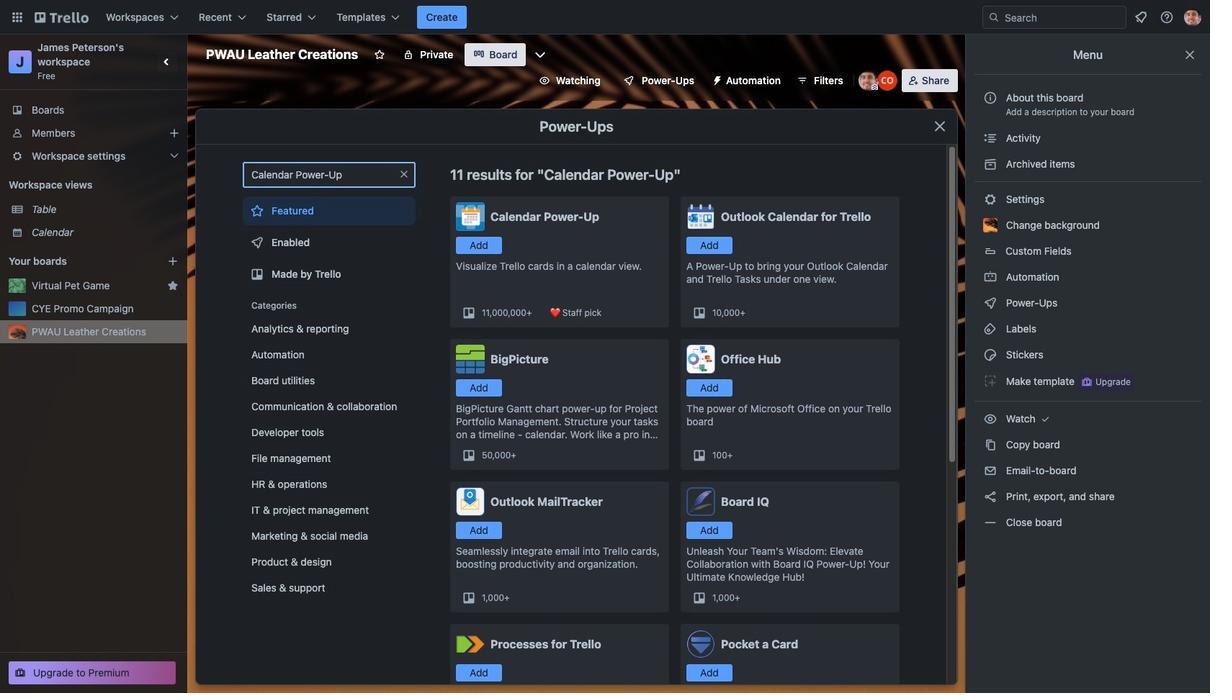Task type: locate. For each thing, give the bounding box(es) containing it.
this member is an admin of this board. image
[[871, 84, 878, 91]]

sm image
[[983, 157, 998, 171], [983, 192, 998, 207], [983, 270, 998, 285], [983, 296, 998, 310], [983, 374, 998, 388], [983, 490, 998, 504]]

star or unstar board image
[[374, 49, 386, 61]]

search image
[[988, 12, 1000, 23]]

your boards with 3 items element
[[9, 253, 146, 270]]

add board image
[[167, 256, 179, 267]]

james peterson (jamespeterson93) image
[[1184, 9, 1202, 26]]

Search field
[[1000, 7, 1126, 27]]

workspace navigation collapse icon image
[[157, 52, 177, 72]]

sm image
[[706, 69, 726, 89], [983, 131, 998, 146], [983, 322, 998, 336], [983, 348, 998, 362], [983, 412, 998, 426], [1038, 412, 1053, 426], [983, 438, 998, 452], [983, 464, 998, 478], [983, 516, 998, 530]]

3 sm image from the top
[[983, 270, 998, 285]]

Search text field
[[243, 162, 416, 188]]

customize views image
[[533, 48, 548, 62]]

christina overa (christinaovera) image
[[877, 71, 897, 91]]

0 notifications image
[[1132, 9, 1150, 26]]

5 sm image from the top
[[983, 374, 998, 388]]

6 sm image from the top
[[983, 490, 998, 504]]

back to home image
[[35, 6, 89, 29]]

1 sm image from the top
[[983, 157, 998, 171]]



Task type: describe. For each thing, give the bounding box(es) containing it.
starred icon image
[[167, 280, 179, 292]]

Board name text field
[[199, 43, 365, 66]]

2 sm image from the top
[[983, 192, 998, 207]]

open information menu image
[[1160, 10, 1174, 24]]

james peterson (jamespeterson93) image
[[858, 71, 879, 91]]

4 sm image from the top
[[983, 296, 998, 310]]

primary element
[[0, 0, 1210, 35]]



Task type: vqa. For each thing, say whether or not it's contained in the screenshot.
the left Create from template… image
no



